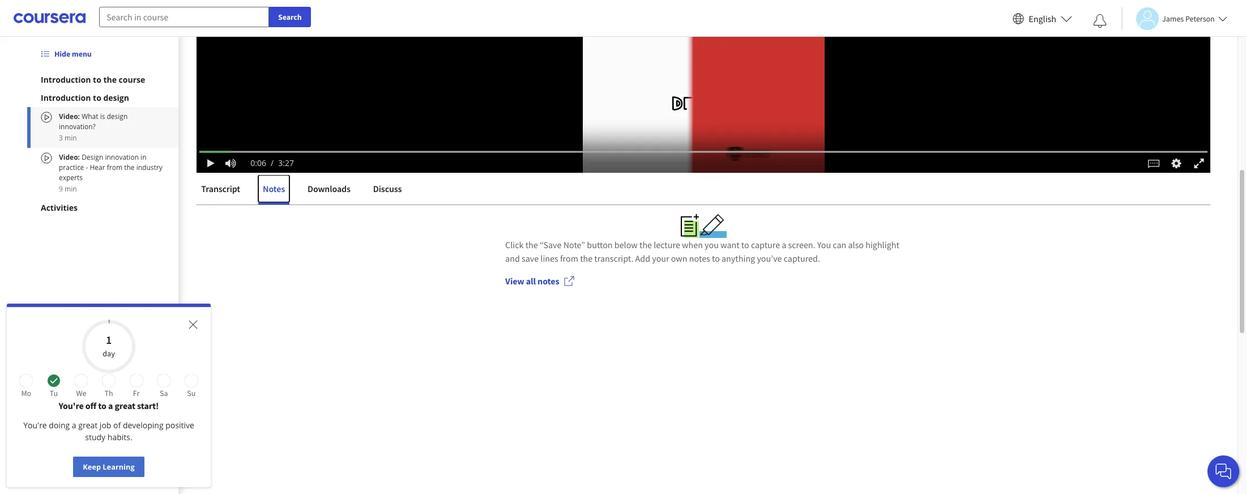 Task type: describe. For each thing, give the bounding box(es) containing it.
innovation
[[105, 152, 139, 162]]

mute image
[[224, 157, 238, 169]]

transcript.
[[595, 253, 634, 264]]

mo
[[21, 388, 31, 398]]

your
[[653, 253, 670, 264]]

introduction to design
[[41, 92, 129, 103]]

you're off to a great start!
[[59, 400, 159, 411]]

3 min
[[59, 133, 77, 143]]

view all notes button
[[497, 268, 585, 295]]

highlight image
[[700, 214, 727, 238]]

discuss button
[[369, 175, 407, 202]]

1 day
[[103, 333, 115, 359]]

introduction to design button
[[41, 92, 165, 104]]

play image
[[205, 158, 217, 167]]

view
[[506, 276, 525, 287]]

can
[[833, 239, 847, 251]]

in
[[141, 152, 147, 162]]

and
[[506, 253, 520, 264]]

course
[[119, 74, 145, 85]]

9 min
[[59, 184, 77, 194]]

hear
[[90, 163, 105, 172]]

when
[[682, 239, 703, 251]]

-
[[86, 163, 88, 172]]

industry
[[136, 163, 163, 172]]

downloads button
[[303, 175, 355, 202]]

min for 9 min
[[65, 184, 77, 194]]

tu
[[50, 388, 58, 398]]

show notifications image
[[1094, 14, 1108, 28]]

menu
[[72, 49, 92, 59]]

james peterson
[[1163, 13, 1216, 24]]

of
[[113, 420, 121, 431]]

you're for you're doing a great job of developing positive study habits.
[[23, 420, 47, 431]]

search button
[[269, 7, 311, 27]]

positive
[[166, 420, 194, 431]]

9
[[59, 184, 63, 194]]

introduction for introduction to the course
[[41, 74, 91, 85]]

note
[[1184, 156, 1202, 167]]

transcript
[[201, 183, 240, 194]]

3
[[59, 133, 63, 143]]

notes inside click the "save note" button below the lecture when you want to capture a screen. you can also highlight and save lines from the transcript. add your own notes to anything you've captured.
[[690, 253, 711, 264]]

downloads
[[308, 183, 351, 194]]

want
[[721, 239, 740, 251]]

all
[[526, 276, 536, 287]]

1
[[106, 333, 112, 347]]

introduction for introduction to design
[[41, 92, 91, 103]]

save
[[522, 253, 539, 264]]

view all notes
[[506, 276, 560, 287]]

to down you
[[712, 253, 720, 264]]

0 vertical spatial what
[[82, 112, 98, 121]]

1 vertical spatial innovation?
[[297, 151, 377, 172]]

0 vertical spatial great
[[115, 400, 135, 411]]

coursera image
[[14, 9, 86, 27]]

from inside design innovation in practice - hear from the industry experts
[[107, 163, 122, 172]]

introduction to the course button
[[41, 74, 165, 86]]

learning
[[103, 462, 135, 472]]

the down note"
[[580, 253, 593, 264]]

hide menu button
[[36, 44, 96, 64]]

notes button
[[258, 175, 290, 202]]

related lecture content tabs tab list
[[197, 175, 1211, 205]]

english
[[1029, 13, 1057, 24]]

practice
[[59, 163, 84, 172]]

james peterson button
[[1122, 7, 1228, 30]]

developing
[[123, 420, 164, 431]]

note"
[[564, 239, 586, 251]]

su
[[187, 388, 196, 398]]

lines
[[541, 253, 559, 264]]

experts
[[59, 173, 83, 183]]

innovation? inside what is design innovation?
[[59, 122, 96, 131]]

screen.
[[789, 239, 816, 251]]

1 dialog
[[7, 304, 211, 487]]

james
[[1163, 13, 1185, 24]]

chat with us image
[[1215, 463, 1233, 481]]

0 horizontal spatial what is design innovation?
[[59, 112, 128, 131]]

habits.
[[108, 432, 132, 443]]

video: for design innovation in practice - hear from the industry experts
[[59, 152, 82, 162]]

discuss
[[373, 183, 402, 194]]

1 horizontal spatial is
[[235, 151, 246, 172]]

captured.
[[784, 253, 821, 264]]

study
[[85, 432, 106, 443]]

is inside what is design innovation?
[[100, 112, 105, 121]]

great inside you're doing a great job of developing positive study habits.
[[78, 420, 98, 431]]

/
[[271, 157, 274, 168]]

lecture
[[654, 239, 681, 251]]

1 horizontal spatial what is design innovation?
[[197, 151, 377, 172]]

0:06 / 3:27
[[251, 157, 294, 168]]

english button
[[1009, 0, 1077, 37]]



Task type: vqa. For each thing, say whether or not it's contained in the screenshot.
Louisiana State University image
no



Task type: locate. For each thing, give the bounding box(es) containing it.
anything
[[722, 253, 756, 264]]

notes
[[263, 183, 285, 194]]

design innovation in practice - hear from the industry experts
[[59, 152, 163, 183]]

1 vertical spatial notes
[[538, 276, 560, 287]]

is
[[100, 112, 105, 121], [235, 151, 246, 172]]

is down introduction to design dropdown button
[[100, 112, 105, 121]]

2 vertical spatial design
[[249, 151, 294, 172]]

1 horizontal spatial from
[[561, 253, 579, 264]]

innovation?
[[59, 122, 96, 131], [297, 151, 377, 172]]

0 vertical spatial from
[[107, 163, 122, 172]]

0 horizontal spatial innovation?
[[59, 122, 96, 131]]

hide menu
[[54, 49, 92, 59]]

2 vertical spatial a
[[72, 420, 76, 431]]

1 introduction from the top
[[41, 74, 91, 85]]

0 minutes 06 seconds element
[[251, 157, 266, 168]]

1 vertical spatial you're
[[23, 420, 47, 431]]

0 vertical spatial you're
[[59, 400, 84, 411]]

innovation? up 3 min
[[59, 122, 96, 131]]

sa
[[160, 388, 168, 398]]

hide
[[54, 49, 70, 59]]

day
[[103, 349, 115, 359]]

keep
[[83, 462, 101, 472]]

you're
[[59, 400, 84, 411], [23, 420, 47, 431]]

1 horizontal spatial innovation?
[[297, 151, 377, 172]]

keep learning
[[83, 462, 135, 472]]

video:
[[59, 112, 82, 121], [59, 152, 82, 162]]

to inside 1 dialog
[[98, 400, 106, 411]]

a right "doing"
[[72, 420, 76, 431]]

0 vertical spatial innovation?
[[59, 122, 96, 131]]

0 vertical spatial a
[[782, 239, 787, 251]]

a inside you're doing a great job of developing positive study habits.
[[72, 420, 76, 431]]

peterson
[[1186, 13, 1216, 24]]

the
[[103, 74, 117, 85], [124, 163, 135, 172], [526, 239, 538, 251], [640, 239, 652, 251], [580, 253, 593, 264]]

0 horizontal spatial what
[[82, 112, 98, 121]]

the inside design innovation in practice - hear from the industry experts
[[124, 163, 135, 172]]

0 vertical spatial notes
[[690, 253, 711, 264]]

"save
[[540, 239, 562, 251]]

0 vertical spatial introduction
[[41, 74, 91, 85]]

we
[[76, 388, 86, 398]]

take notes image
[[681, 214, 700, 238]]

to up anything
[[742, 239, 750, 251]]

introduction down hide menu button
[[41, 74, 91, 85]]

1 horizontal spatial notes
[[690, 253, 711, 264]]

own
[[672, 253, 688, 264]]

you're inside you're doing a great job of developing positive study habits.
[[23, 420, 47, 431]]

to up introduction to design dropdown button
[[93, 74, 101, 85]]

what
[[82, 112, 98, 121], [197, 151, 232, 172]]

3 minutes 27 seconds element
[[278, 157, 294, 168]]

to right off
[[98, 400, 106, 411]]

fr
[[133, 388, 140, 398]]

1 vertical spatial great
[[78, 420, 98, 431]]

0 vertical spatial is
[[100, 112, 105, 121]]

notes inside button
[[538, 276, 560, 287]]

0 horizontal spatial great
[[78, 420, 98, 431]]

min for 3 min
[[65, 133, 77, 143]]

2 video: from the top
[[59, 152, 82, 162]]

1 video: from the top
[[59, 112, 82, 121]]

doing
[[49, 420, 70, 431]]

what is design innovation?
[[59, 112, 128, 131], [197, 151, 377, 172]]

a
[[782, 239, 787, 251], [108, 400, 113, 411], [72, 420, 76, 431]]

video: up 3 min
[[59, 112, 82, 121]]

save
[[1164, 156, 1183, 167]]

you're doing a great job of developing positive study habits.
[[23, 420, 194, 443]]

video: for what is design innovation?
[[59, 112, 82, 121]]

1 vertical spatial what is design innovation?
[[197, 151, 377, 172]]

0 horizontal spatial notes
[[538, 276, 560, 287]]

video: up 'practice'
[[59, 152, 82, 162]]

design inside what is design innovation?
[[107, 112, 128, 121]]

1 vertical spatial from
[[561, 253, 579, 264]]

2 introduction from the top
[[41, 92, 91, 103]]

great
[[115, 400, 135, 411], [78, 420, 98, 431]]

button
[[587, 239, 613, 251]]

min right the 3
[[65, 133, 77, 143]]

Search in course text field
[[99, 7, 269, 27]]

you
[[705, 239, 719, 251]]

2 min from the top
[[65, 184, 77, 194]]

0 vertical spatial video:
[[59, 112, 82, 121]]

0:06
[[251, 157, 266, 168]]

1 min from the top
[[65, 133, 77, 143]]

click the "save note" button below the lecture when you want to capture a screen. you can also highlight and save lines from the transcript. add your own notes to anything you've captured.
[[506, 239, 900, 264]]

is left 0 minutes 06 seconds element
[[235, 151, 246, 172]]

the up save
[[526, 239, 538, 251]]

activities
[[41, 202, 78, 213]]

the up the add
[[640, 239, 652, 251]]

min
[[65, 133, 77, 143], [65, 184, 77, 194]]

close image
[[186, 318, 200, 332]]

1 vertical spatial video:
[[59, 152, 82, 162]]

from down note"
[[561, 253, 579, 264]]

0 vertical spatial design
[[103, 92, 129, 103]]

0 vertical spatial what is design innovation?
[[59, 112, 128, 131]]

you're down "we"
[[59, 400, 84, 411]]

0 horizontal spatial from
[[107, 163, 122, 172]]

introduction
[[41, 74, 91, 85], [41, 92, 91, 103]]

great up study
[[78, 420, 98, 431]]

1 horizontal spatial a
[[108, 400, 113, 411]]

activities button
[[41, 202, 165, 214]]

notes right all in the left bottom of the page
[[538, 276, 560, 287]]

innovation? up "downloads"
[[297, 151, 377, 172]]

highlight
[[866, 239, 900, 251]]

you've
[[757, 253, 782, 264]]

0 horizontal spatial a
[[72, 420, 76, 431]]

0 vertical spatial min
[[65, 133, 77, 143]]

1 vertical spatial what
[[197, 151, 232, 172]]

capture
[[752, 239, 781, 251]]

save note button
[[1139, 148, 1211, 175]]

the up introduction to design dropdown button
[[103, 74, 117, 85]]

you
[[818, 239, 832, 251]]

transcript button
[[197, 175, 245, 202]]

keep learning button
[[73, 457, 144, 477]]

a left the screen.
[[782, 239, 787, 251]]

click
[[506, 239, 524, 251]]

full screen image
[[1193, 157, 1207, 169]]

min right 9 at the left of the page
[[65, 184, 77, 194]]

start!
[[137, 400, 159, 411]]

the inside dropdown button
[[103, 74, 117, 85]]

1 vertical spatial introduction
[[41, 92, 91, 103]]

a inside click the "save note" button below the lecture when you want to capture a screen. you can also highlight and save lines from the transcript. add your own notes to anything you've captured.
[[782, 239, 787, 251]]

2 horizontal spatial a
[[782, 239, 787, 251]]

1 vertical spatial design
[[107, 112, 128, 121]]

the down innovation
[[124, 163, 135, 172]]

1 vertical spatial min
[[65, 184, 77, 194]]

design inside dropdown button
[[103, 92, 129, 103]]

job
[[100, 420, 111, 431]]

notes
[[690, 253, 711, 264], [538, 276, 560, 287]]

1 vertical spatial a
[[108, 400, 113, 411]]

add
[[636, 253, 651, 264]]

0 horizontal spatial is
[[100, 112, 105, 121]]

introduction to the course
[[41, 74, 145, 85]]

1 horizontal spatial great
[[115, 400, 135, 411]]

introduction down introduction to the course
[[41, 92, 91, 103]]

search
[[278, 12, 302, 22]]

1 horizontal spatial what
[[197, 151, 232, 172]]

also
[[849, 239, 864, 251]]

from down innovation
[[107, 163, 122, 172]]

1 horizontal spatial you're
[[59, 400, 84, 411]]

design
[[82, 152, 103, 162]]

you're left "doing"
[[23, 420, 47, 431]]

0 horizontal spatial you're
[[23, 420, 47, 431]]

what up transcript
[[197, 151, 232, 172]]

what down introduction to design on the top
[[82, 112, 98, 121]]

1 vertical spatial is
[[235, 151, 246, 172]]

th
[[105, 388, 113, 398]]

save note
[[1164, 156, 1202, 167]]

you're for you're off to a great start!
[[59, 400, 84, 411]]

notes down when on the right of the page
[[690, 253, 711, 264]]

to
[[93, 74, 101, 85], [93, 92, 101, 103], [742, 239, 750, 251], [712, 253, 720, 264], [98, 400, 106, 411]]

from inside click the "save note" button below the lecture when you want to capture a screen. you can also highlight and save lines from the transcript. add your own notes to anything you've captured.
[[561, 253, 579, 264]]

design
[[103, 92, 129, 103], [107, 112, 128, 121], [249, 151, 294, 172]]

off
[[85, 400, 96, 411]]

a down th
[[108, 400, 113, 411]]

3:27
[[278, 157, 294, 168]]

below
[[615, 239, 638, 251]]

to down introduction to the course
[[93, 92, 101, 103]]

great down fr at left bottom
[[115, 400, 135, 411]]



